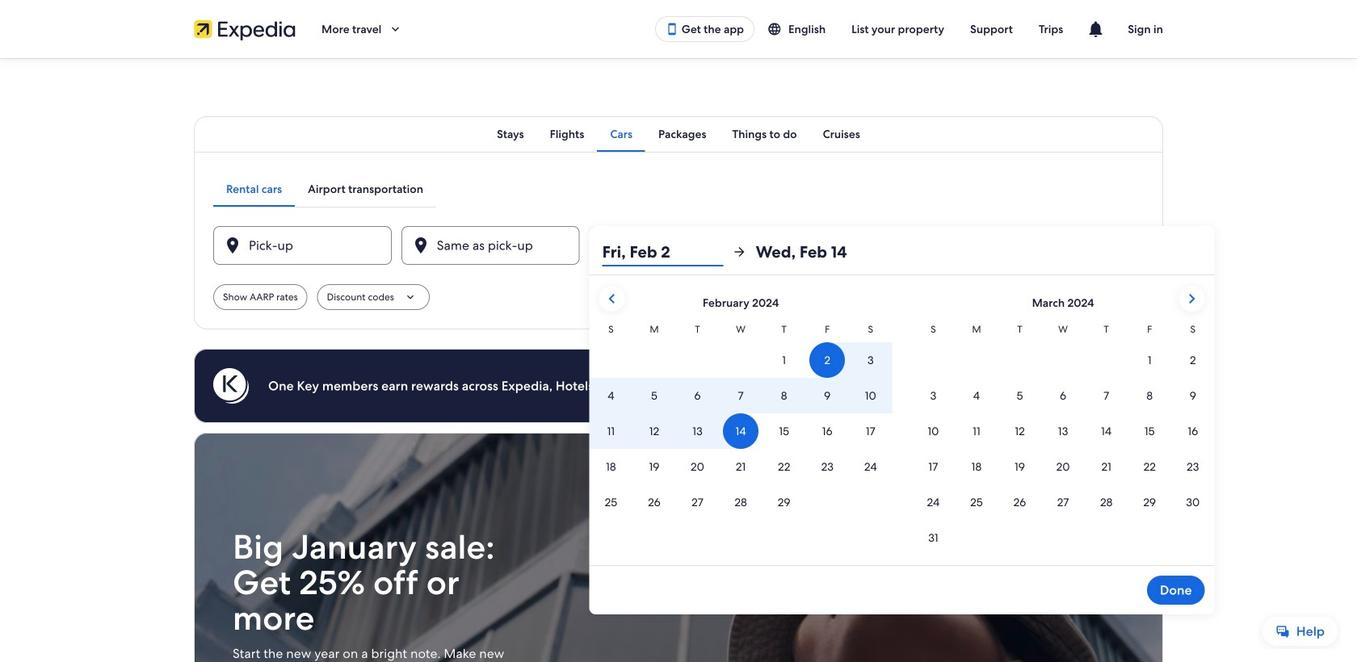 Task type: describe. For each thing, give the bounding box(es) containing it.
1 vertical spatial tab list
[[213, 171, 436, 207]]

more travel image
[[388, 22, 403, 36]]

previous month image
[[603, 289, 622, 309]]

0 vertical spatial tab list
[[194, 116, 1164, 152]]

small image
[[768, 22, 789, 36]]



Task type: vqa. For each thing, say whether or not it's contained in the screenshot.
Download the app button IMAGE
yes



Task type: locate. For each thing, give the bounding box(es) containing it.
communication center icon image
[[1086, 19, 1106, 39]]

tab list
[[194, 116, 1164, 152], [213, 171, 436, 207]]

expedia logo image
[[194, 18, 296, 40]]

download the app button image
[[666, 23, 679, 36]]

travel sale activities deals image
[[194, 433, 1164, 663]]

next month image
[[1183, 289, 1202, 309]]

main content
[[0, 58, 1358, 663]]



